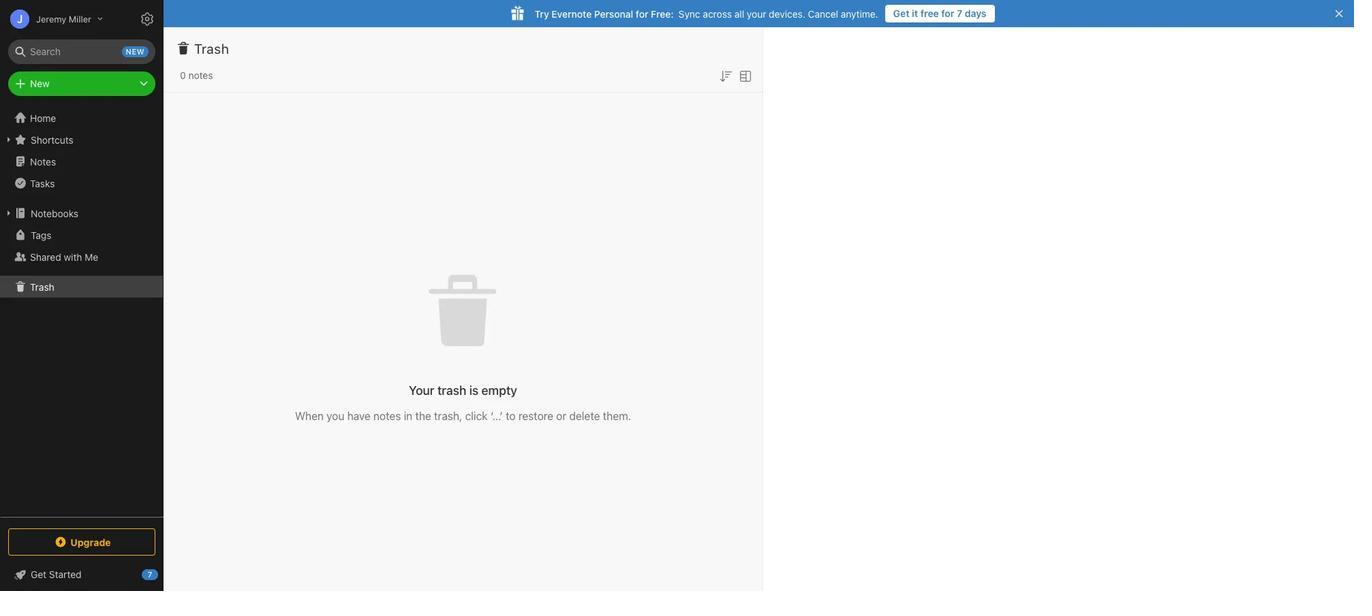 Task type: locate. For each thing, give the bounding box(es) containing it.
1 horizontal spatial for
[[942, 7, 955, 19]]

0 horizontal spatial get
[[31, 569, 46, 581]]

0 vertical spatial notes
[[188, 70, 213, 81]]

7
[[957, 7, 963, 19], [148, 571, 152, 579]]

get inside help and learning task checklist field
[[31, 569, 46, 581]]

upgrade button
[[8, 529, 155, 556]]

for inside button
[[942, 7, 955, 19]]

tags
[[31, 229, 51, 241]]

it
[[912, 7, 918, 19]]

trash,
[[434, 410, 463, 422]]

free
[[921, 7, 939, 19]]

days
[[965, 7, 987, 19]]

Search text field
[[18, 40, 146, 64]]

you
[[327, 410, 345, 422]]

for
[[942, 7, 955, 19], [636, 8, 649, 19]]

0 horizontal spatial 7
[[148, 571, 152, 579]]

is
[[470, 383, 479, 398]]

notes left in
[[374, 410, 401, 422]]

get
[[894, 7, 910, 19], [31, 569, 46, 581]]

shared with me
[[30, 251, 98, 263]]

your
[[409, 383, 435, 398]]

notes right 0 in the top of the page
[[188, 70, 213, 81]]

trash
[[194, 41, 229, 57], [30, 281, 54, 293]]

try
[[535, 8, 549, 19]]

0 vertical spatial trash
[[194, 41, 229, 57]]

shared
[[30, 251, 61, 263]]

shortcuts button
[[0, 129, 163, 151]]

me
[[85, 251, 98, 263]]

for for free:
[[636, 8, 649, 19]]

your
[[747, 8, 767, 19]]

get left it
[[894, 7, 910, 19]]

0 horizontal spatial trash
[[30, 281, 54, 293]]

1 vertical spatial get
[[31, 569, 46, 581]]

note list element
[[164, 27, 764, 592]]

when
[[295, 410, 324, 422]]

try evernote personal for free: sync across all your devices. cancel anytime.
[[535, 8, 879, 19]]

tags button
[[0, 224, 163, 246]]

trash up 0 notes on the left top of page
[[194, 41, 229, 57]]

expand notebooks image
[[3, 208, 14, 219]]

get inside button
[[894, 7, 910, 19]]

notes
[[30, 156, 56, 167]]

sync
[[679, 8, 701, 19]]

1 horizontal spatial notes
[[374, 410, 401, 422]]

get started
[[31, 569, 82, 581]]

for left free: on the left top of the page
[[636, 8, 649, 19]]

click to collapse image
[[159, 567, 169, 583]]

0 vertical spatial get
[[894, 7, 910, 19]]

notebooks
[[31, 208, 78, 219]]

0 vertical spatial 7
[[957, 7, 963, 19]]

trash down shared
[[30, 281, 54, 293]]

new
[[126, 47, 145, 56]]

when you have notes in the trash, click '...' to restore or delete them.
[[295, 410, 631, 422]]

0 notes
[[180, 70, 213, 81]]

1 horizontal spatial 7
[[957, 7, 963, 19]]

home
[[30, 112, 56, 124]]

0 horizontal spatial notes
[[188, 70, 213, 81]]

1 horizontal spatial trash
[[194, 41, 229, 57]]

1 vertical spatial trash
[[30, 281, 54, 293]]

Sort options field
[[718, 67, 734, 84]]

1 vertical spatial 7
[[148, 571, 152, 579]]

7 left days
[[957, 7, 963, 19]]

tree
[[0, 107, 164, 517]]

started
[[49, 569, 82, 581]]

0 horizontal spatial for
[[636, 8, 649, 19]]

1 horizontal spatial get
[[894, 7, 910, 19]]

in
[[404, 410, 413, 422]]

View options field
[[734, 67, 754, 84]]

your trash is empty
[[409, 383, 517, 398]]

for right the free
[[942, 7, 955, 19]]

'...'
[[491, 410, 503, 422]]

get for get started
[[31, 569, 46, 581]]

new
[[30, 78, 50, 89]]

get left "started" at the bottom of the page
[[31, 569, 46, 581]]

shortcuts
[[31, 134, 74, 146]]

1 vertical spatial notes
[[374, 410, 401, 422]]

evernote
[[552, 8, 592, 19]]

restore
[[519, 410, 554, 422]]

1 for from the left
[[942, 7, 955, 19]]

home link
[[0, 107, 164, 129]]

notes
[[188, 70, 213, 81], [374, 410, 401, 422]]

2 for from the left
[[636, 8, 649, 19]]

jeremy
[[36, 13, 66, 24]]

7 left the click to collapse 'icon'
[[148, 571, 152, 579]]



Task type: describe. For each thing, give the bounding box(es) containing it.
have
[[347, 410, 371, 422]]

shared with me link
[[0, 246, 163, 268]]

with
[[64, 251, 82, 263]]

anytime.
[[841, 8, 879, 19]]

upgrade
[[70, 537, 111, 548]]

trash link
[[0, 276, 163, 298]]

across
[[703, 8, 732, 19]]

cancel
[[808, 8, 839, 19]]

personal
[[594, 8, 634, 19]]

all
[[735, 8, 745, 19]]

free:
[[651, 8, 674, 19]]

miller
[[69, 13, 91, 24]]

get for get it free for 7 days
[[894, 7, 910, 19]]

devices.
[[769, 8, 806, 19]]

to
[[506, 410, 516, 422]]

them.
[[603, 410, 631, 422]]

notes link
[[0, 151, 163, 172]]

new button
[[8, 72, 155, 96]]

the
[[415, 410, 431, 422]]

trash inside note list element
[[194, 41, 229, 57]]

get it free for 7 days
[[894, 7, 987, 19]]

0
[[180, 70, 186, 81]]

7 inside button
[[957, 7, 963, 19]]

tree containing home
[[0, 107, 164, 517]]

trash inside 'tree'
[[30, 281, 54, 293]]

get it free for 7 days button
[[885, 5, 995, 22]]

tasks
[[30, 178, 55, 189]]

7 inside help and learning task checklist field
[[148, 571, 152, 579]]

delete
[[570, 410, 600, 422]]

Help and Learning task checklist field
[[0, 564, 164, 586]]

empty
[[482, 383, 517, 398]]

or
[[556, 410, 567, 422]]

jeremy miller
[[36, 13, 91, 24]]

Account field
[[0, 5, 103, 33]]

settings image
[[139, 11, 155, 27]]

click
[[465, 410, 488, 422]]

note window - empty element
[[764, 27, 1355, 592]]

tasks button
[[0, 172, 163, 194]]

new search field
[[18, 40, 149, 64]]

for for 7
[[942, 7, 955, 19]]

notebooks link
[[0, 202, 163, 224]]

trash
[[438, 383, 467, 398]]



Task type: vqa. For each thing, say whether or not it's contained in the screenshot.
'MILLER'
yes



